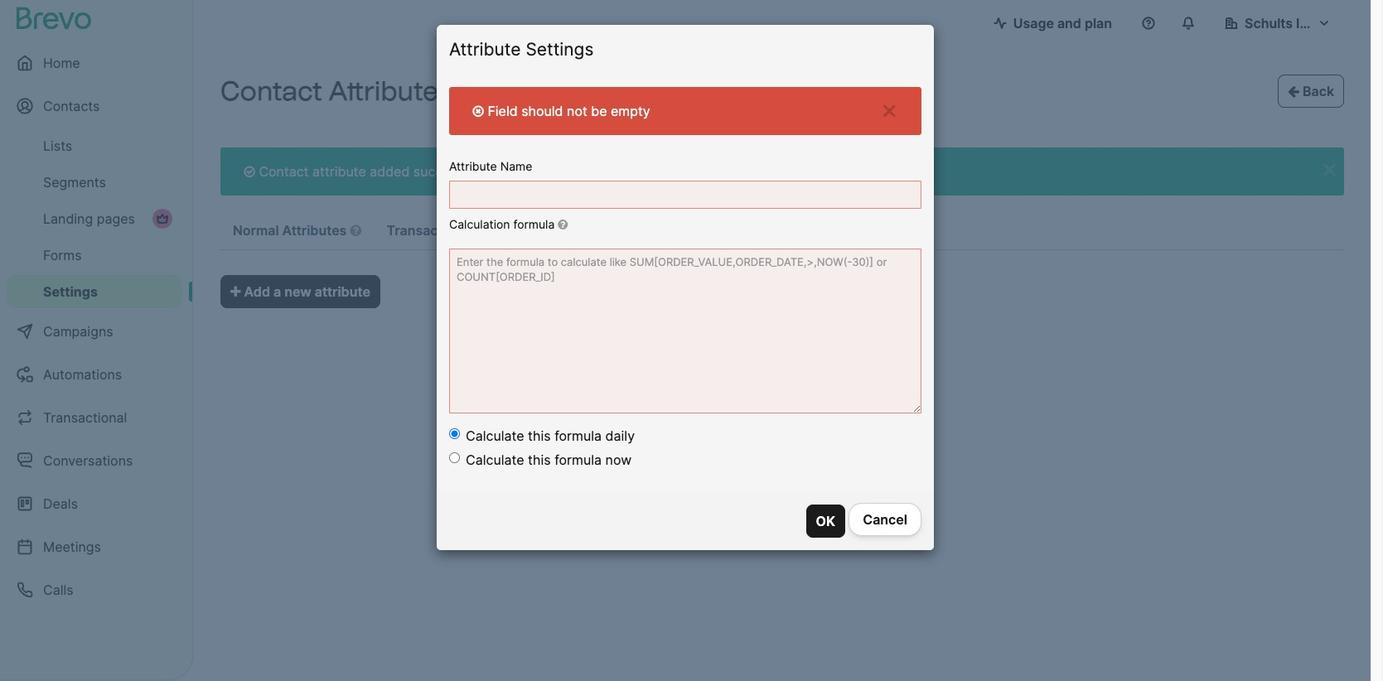 Task type: locate. For each thing, give the bounding box(es) containing it.
home
[[43, 55, 80, 71]]

0 vertical spatial attribute
[[449, 39, 521, 60]]

lists link
[[7, 129, 182, 162]]

usage and plan button
[[980, 7, 1126, 40]]

should
[[522, 103, 563, 119]]

0 vertical spatial this
[[528, 428, 551, 445]]

calculate this formula daily
[[466, 428, 635, 445]]

None radio
[[449, 453, 460, 464]]

added
[[370, 163, 410, 180]]

attributes down "name"
[[477, 222, 542, 239]]

0 horizontal spatial question circle image
[[350, 224, 362, 237]]

0 vertical spatial contact
[[221, 75, 323, 107]]

1 vertical spatial transactional
[[43, 410, 127, 426]]

1 this from the top
[[528, 428, 551, 445]]

plan
[[1085, 15, 1113, 32]]

calculate down calculate this formula daily
[[466, 452, 524, 469]]

1 vertical spatial settings
[[43, 284, 98, 300]]

segments link
[[7, 166, 182, 199]]

settings down forms
[[43, 284, 98, 300]]

attribute right new
[[315, 284, 370, 300]]

back
[[1300, 83, 1335, 99]]

campaigns link
[[7, 312, 182, 352]]

forms
[[43, 247, 82, 264]]

1 horizontal spatial settings
[[526, 39, 594, 60]]

1 vertical spatial attribute
[[449, 159, 497, 173]]

× button
[[881, 93, 898, 125]]

transactional down automations
[[43, 410, 127, 426]]

2 calculate from the top
[[466, 452, 524, 469]]

calculate this formula now
[[466, 452, 632, 469]]

meetings
[[43, 539, 101, 555]]

calls
[[43, 582, 73, 599]]

ok button
[[806, 505, 845, 538]]

new
[[284, 284, 312, 300]]

meetings link
[[7, 527, 182, 567]]

transactional
[[387, 222, 474, 239], [43, 410, 127, 426]]

None radio
[[449, 429, 460, 440]]

settings up field should not be empty on the top
[[526, 39, 594, 60]]

this for now
[[528, 452, 551, 469]]

attribute left "name"
[[449, 159, 497, 173]]

0 vertical spatial settings
[[526, 39, 594, 60]]

transactional link
[[7, 398, 182, 438]]

0 vertical spatial formula
[[514, 218, 555, 232]]

transactional attributes link
[[374, 212, 569, 250]]

2 attribute from the top
[[449, 159, 497, 173]]

this
[[528, 428, 551, 445], [528, 452, 551, 469]]

attribute name
[[449, 159, 533, 173]]

2 horizontal spatial question circle image
[[558, 219, 568, 231]]

None text field
[[449, 181, 922, 209]]

2 this from the top
[[528, 452, 551, 469]]

segments
[[43, 174, 106, 191]]

1 calculate from the top
[[466, 428, 524, 445]]

1 vertical spatial calculate
[[466, 452, 524, 469]]

deals link
[[7, 484, 182, 524]]

calculate up calculate this formula now
[[466, 428, 524, 445]]

ok
[[816, 513, 835, 530]]

question circle image
[[558, 219, 568, 231], [350, 224, 362, 237], [545, 224, 556, 237]]

attribute left added
[[313, 163, 366, 180]]

this down calculate this formula daily
[[528, 452, 551, 469]]

formula down calculate this formula daily
[[555, 452, 602, 469]]

1 vertical spatial formula
[[555, 428, 602, 445]]

attributes right normal
[[282, 222, 347, 239]]

this for daily
[[528, 428, 551, 445]]

settings
[[526, 39, 594, 60], [43, 284, 98, 300]]

attribute
[[449, 39, 521, 60], [449, 159, 497, 173]]

formula up calculate this formula now
[[555, 428, 602, 445]]

formula
[[514, 218, 555, 232], [555, 428, 602, 445], [555, 452, 602, 469]]

1 horizontal spatial question circle image
[[545, 224, 556, 237]]

check circle o image
[[244, 165, 255, 178]]

0 vertical spatial calculate
[[466, 428, 524, 445]]

empty
[[611, 103, 651, 119]]

1 vertical spatial this
[[528, 452, 551, 469]]

1 horizontal spatial transactional
[[387, 222, 474, 239]]

home link
[[7, 43, 182, 83]]

2 vertical spatial formula
[[555, 452, 602, 469]]

attribute
[[313, 163, 366, 180], [315, 284, 370, 300]]

×
[[881, 93, 898, 125]]

automations link
[[7, 355, 182, 395]]

calculation formula
[[449, 218, 558, 232]]

contact
[[221, 75, 323, 107], [259, 163, 309, 180]]

attributes
[[329, 75, 453, 107], [282, 222, 347, 239], [477, 222, 542, 239]]

transactional inside transactional link
[[43, 410, 127, 426]]

schults inc button
[[1212, 7, 1345, 40]]

transactional inside transactional attributes link
[[387, 222, 474, 239]]

calls link
[[7, 570, 182, 610]]

transactional attributes
[[387, 222, 545, 239]]

calculate for calculate this formula daily
[[466, 428, 524, 445]]

cancel button
[[849, 504, 922, 537]]

normal attributes link
[[221, 212, 374, 250]]

this up calculate this formula now
[[528, 428, 551, 445]]

arrow left image
[[1288, 85, 1300, 98]]

1 vertical spatial attribute
[[315, 284, 370, 300]]

transactional down successfully.
[[387, 222, 474, 239]]

attributes up added
[[329, 75, 453, 107]]

contact attributes
[[221, 75, 453, 107]]

0 horizontal spatial transactional
[[43, 410, 127, 426]]

question circle image inside transactional attributes link
[[545, 224, 556, 237]]

attribute up the times circle o icon
[[449, 39, 521, 60]]

1 vertical spatial contact
[[259, 163, 309, 180]]

question circle image inside normal attributes link
[[350, 224, 362, 237]]

formula right calculation
[[514, 218, 555, 232]]

now
[[606, 452, 632, 469]]

left___rvooi image
[[156, 212, 169, 225]]

attribute for attribute settings
[[449, 39, 521, 60]]

1 attribute from the top
[[449, 39, 521, 60]]

calculate
[[466, 428, 524, 445], [466, 452, 524, 469]]

0 vertical spatial transactional
[[387, 222, 474, 239]]



Task type: describe. For each thing, give the bounding box(es) containing it.
a
[[274, 284, 281, 300]]

contacts
[[43, 98, 100, 114]]

usage
[[1014, 15, 1054, 32]]

attributes for normal attributes
[[282, 222, 347, 239]]

pages
[[97, 211, 135, 227]]

name
[[500, 159, 533, 173]]

transactional for transactional attributes
[[387, 222, 474, 239]]

formula for now
[[555, 452, 602, 469]]

calculate for calculate this formula now
[[466, 452, 524, 469]]

usage and plan
[[1014, 15, 1113, 32]]

formula for daily
[[555, 428, 602, 445]]

attributes for contact attributes
[[329, 75, 453, 107]]

contact for contact attributes
[[221, 75, 323, 107]]

question circle image for calculation formula
[[558, 219, 568, 231]]

back link
[[1279, 75, 1345, 108]]

deals
[[43, 496, 78, 512]]

field
[[488, 103, 518, 119]]

plus image
[[230, 285, 241, 298]]

automations
[[43, 366, 122, 383]]

question circle image for normal attributes
[[350, 224, 362, 237]]

landing pages
[[43, 211, 135, 227]]

calculation
[[449, 218, 510, 232]]

add a new attribute
[[241, 284, 370, 300]]

values
[[654, 222, 697, 239]]

contact attribute added successfully.
[[255, 163, 494, 180]]

and
[[1058, 15, 1082, 32]]

normal attributes
[[233, 222, 350, 239]]

calculated values link
[[569, 212, 724, 250]]

calculated
[[582, 222, 651, 239]]

add
[[244, 284, 270, 300]]

landing
[[43, 211, 93, 227]]

conversations link
[[7, 441, 182, 481]]

cancel
[[863, 512, 908, 528]]

0 vertical spatial attribute
[[313, 163, 366, 180]]

transactional for transactional
[[43, 410, 127, 426]]

schults inc
[[1245, 15, 1316, 32]]

times circle o image
[[473, 104, 484, 118]]

inc
[[1297, 15, 1316, 32]]

add a new attribute link
[[221, 275, 380, 308]]

calculated values
[[582, 222, 700, 239]]

successfully.
[[414, 163, 494, 180]]

contact for contact attribute added successfully.
[[259, 163, 309, 180]]

attributes for transactional attributes
[[477, 222, 542, 239]]

Enter the formula to calculate like SUM[ORDER_VALUE,ORDER_DATE,>,NOW(-30)] or COUNT[ORDER_ID] text field
[[449, 249, 922, 414]]

be
[[591, 103, 607, 119]]

field should not be empty
[[484, 103, 651, 119]]

schults
[[1245, 15, 1293, 32]]

settings link
[[7, 275, 182, 308]]

forms link
[[7, 239, 182, 272]]

question circle image for transactional attributes
[[545, 224, 556, 237]]

landing pages link
[[7, 202, 182, 235]]

0 horizontal spatial settings
[[43, 284, 98, 300]]

daily
[[606, 428, 635, 445]]

not
[[567, 103, 588, 119]]

attribute for attribute name
[[449, 159, 497, 173]]

conversations
[[43, 453, 133, 469]]

normal
[[233, 222, 279, 239]]

lists
[[43, 138, 72, 154]]

attribute settings
[[449, 39, 594, 60]]

campaigns
[[43, 323, 113, 340]]

contacts link
[[7, 86, 182, 126]]



Task type: vqa. For each thing, say whether or not it's contained in the screenshot.
Calculate related to Calculate this formula daily
yes



